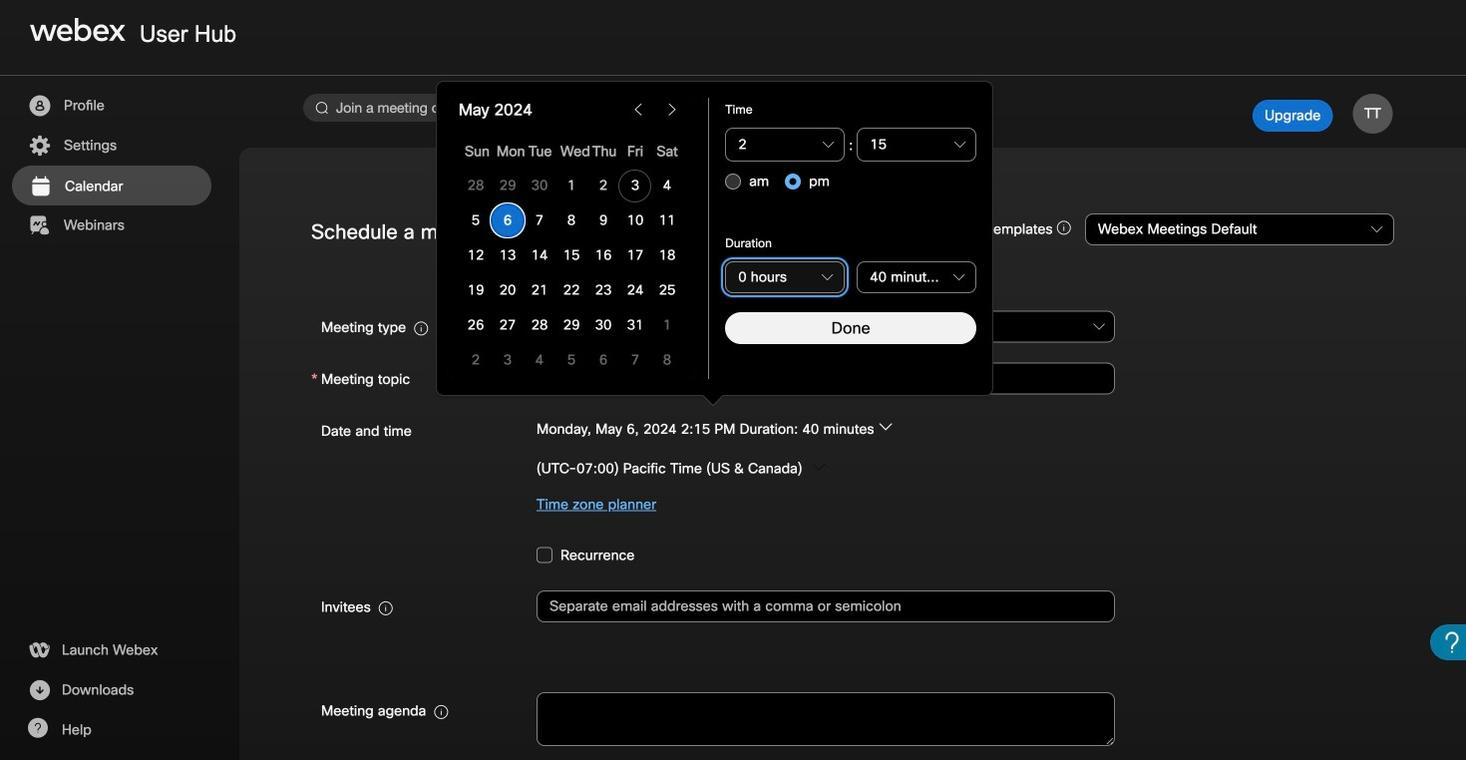 Task type: describe. For each thing, give the bounding box(es) containing it.
mds people circle_filled image
[[27, 94, 52, 118]]

arrow image
[[879, 420, 892, 434]]

arrow image
[[812, 461, 826, 474]]

selected element
[[503, 212, 512, 228]]

mds webex helix filled image
[[27, 638, 51, 662]]

mds webinar_filled image
[[27, 213, 52, 237]]

Invitees text field
[[537, 591, 1115, 623]]



Task type: locate. For each thing, give the bounding box(es) containing it.
option group
[[725, 164, 830, 199]]

mds content download_filled image
[[27, 678, 52, 702]]

None text field
[[725, 128, 845, 162], [857, 128, 977, 162], [537, 362, 1115, 394], [537, 692, 1115, 746], [725, 128, 845, 162], [857, 128, 977, 162], [537, 362, 1115, 394], [537, 692, 1115, 746]]

application
[[436, 81, 994, 406]]

None field
[[537, 309, 1115, 345]]

mds meetings_filled image
[[28, 175, 53, 198]]

ng help active image
[[27, 718, 48, 738]]

mds settings_filled image
[[27, 134, 52, 158]]

monday, may 6, 2024 grid
[[460, 134, 683, 379]]

group
[[725, 164, 769, 199], [785, 164, 830, 199], [311, 412, 1394, 523]]

cisco webex image
[[30, 18, 126, 42]]



Task type: vqa. For each thing, say whether or not it's contained in the screenshot.
the ng help active icon
yes



